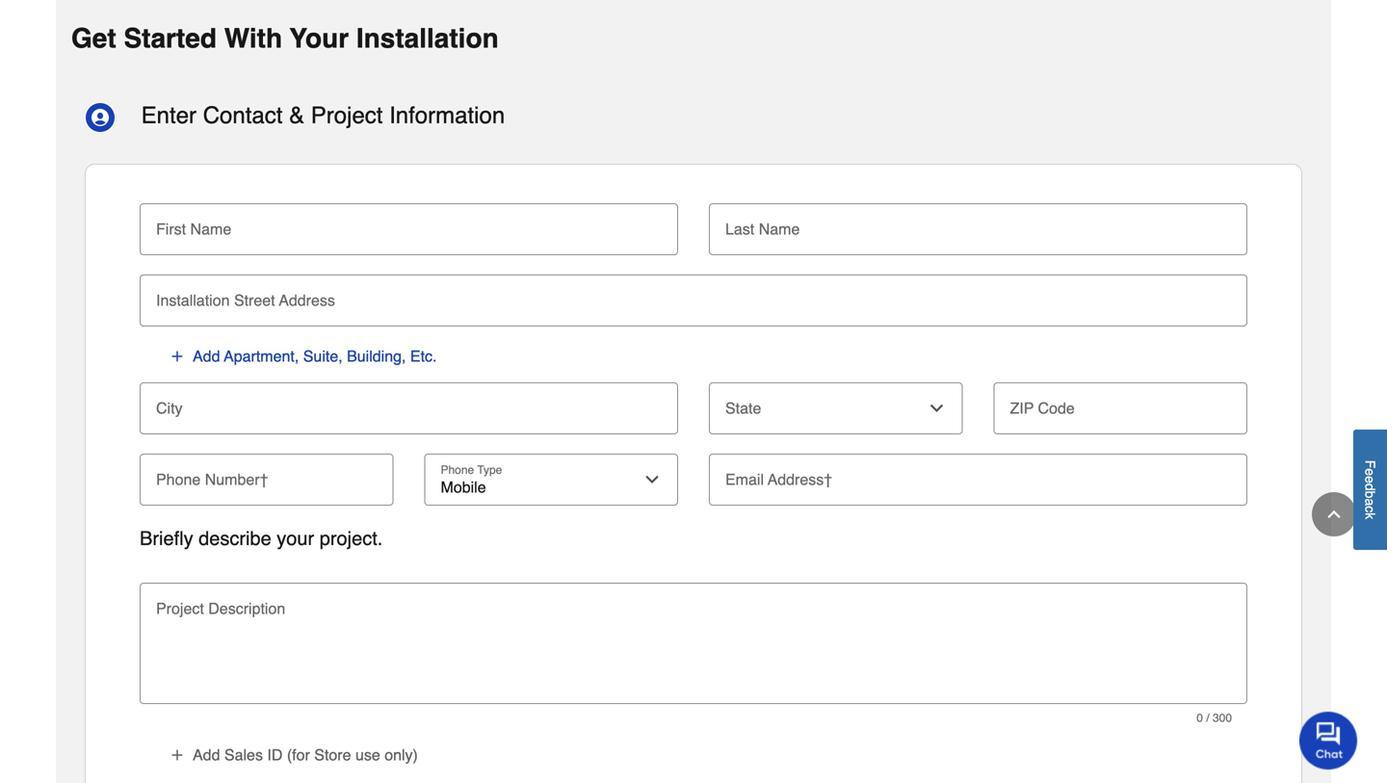 Task type: describe. For each thing, give the bounding box(es) containing it.
Last Name text field
[[717, 203, 1240, 246]]

Phone Number† text field
[[147, 454, 386, 496]]

apartment,
[[224, 347, 299, 365]]

etc.
[[411, 347, 437, 365]]

plus image for add apartment, suite, building, etc.
[[170, 349, 185, 364]]

1 e from the top
[[1363, 469, 1379, 476]]

add for add apartment, suite, building, etc.
[[193, 347, 220, 365]]

code
[[1039, 399, 1075, 417]]

Email Address† text field
[[717, 454, 1240, 496]]

contact
[[203, 102, 283, 129]]

add for add sales id (for store use only)
[[193, 747, 220, 764]]

f e e d b a c k button
[[1354, 430, 1388, 550]]

contact and project information image
[[85, 102, 116, 133]]

email address†
[[726, 471, 833, 488]]

&
[[289, 102, 305, 129]]

only)
[[385, 747, 418, 764]]

building,
[[347, 347, 406, 365]]

2 e from the top
[[1363, 476, 1379, 484]]

300
[[1213, 712, 1233, 725]]

0 horizontal spatial installation
[[156, 291, 230, 309]]

sales
[[224, 747, 263, 764]]

your
[[290, 23, 349, 54]]

chevron up image
[[1325, 505, 1345, 524]]

briefly
[[140, 527, 193, 550]]

enter contact & project information
[[141, 102, 505, 129]]

description
[[208, 600, 286, 618]]

last name
[[726, 220, 800, 238]]

with
[[224, 23, 282, 54]]

id
[[267, 747, 283, 764]]

a
[[1363, 499, 1379, 506]]

number†
[[205, 471, 268, 488]]

project.
[[320, 527, 383, 550]]

name for last name
[[759, 220, 800, 238]]

chat invite button image
[[1300, 711, 1359, 770]]

suite,
[[303, 347, 343, 365]]

phone
[[156, 471, 201, 488]]

city
[[156, 399, 183, 417]]

project description
[[156, 600, 286, 618]]

Project Description text field
[[147, 610, 1240, 695]]

store
[[314, 747, 351, 764]]

describe
[[199, 527, 272, 550]]



Task type: locate. For each thing, give the bounding box(es) containing it.
1 add from the top
[[193, 347, 220, 365]]

1 horizontal spatial installation
[[356, 23, 499, 54]]

phone number†
[[156, 471, 268, 488]]

get
[[71, 23, 116, 54]]

get started with your installation
[[71, 23, 499, 54]]

first
[[156, 220, 186, 238]]

email
[[726, 471, 764, 488]]

add
[[193, 347, 220, 365], [193, 747, 220, 764]]

d
[[1363, 484, 1379, 491]]

1 plus image from the top
[[170, 349, 185, 364]]

enter
[[141, 102, 197, 129]]

City text field
[[147, 382, 671, 425]]

scroll to top element
[[1313, 493, 1357, 537]]

use
[[356, 747, 380, 764]]

name
[[190, 220, 232, 238], [759, 220, 800, 238]]

plus image for add sales id (for store use only)
[[170, 748, 185, 764]]

2 add from the top
[[193, 747, 220, 764]]

0 horizontal spatial project
[[156, 600, 204, 618]]

installation up the information
[[356, 23, 499, 54]]

name right last
[[759, 220, 800, 238]]

installation street address
[[156, 291, 335, 309]]

first name
[[156, 220, 232, 238]]

Installation Street Address text field
[[147, 274, 1240, 317]]

c
[[1363, 506, 1379, 513]]

project right &
[[311, 102, 383, 129]]

add sales id (for store use only) button
[[169, 745, 419, 766]]

add apartment, suite, building, etc.
[[193, 347, 437, 365]]

address†
[[768, 471, 833, 488]]

b
[[1363, 491, 1379, 499]]

your
[[277, 527, 314, 550]]

e
[[1363, 469, 1379, 476], [1363, 476, 1379, 484]]

First Name text field
[[147, 203, 671, 246]]

e up 'd'
[[1363, 469, 1379, 476]]

add inside button
[[193, 347, 220, 365]]

last
[[726, 220, 755, 238]]

project
[[311, 102, 383, 129], [156, 600, 204, 618]]

started
[[124, 23, 217, 54]]

add left sales
[[193, 747, 220, 764]]

/
[[1207, 712, 1210, 725]]

zip
[[1011, 399, 1034, 417]]

1 name from the left
[[190, 220, 232, 238]]

add apartment, suite, building, etc. button
[[169, 346, 438, 367]]

0 horizontal spatial name
[[190, 220, 232, 238]]

information
[[389, 102, 505, 129]]

plus image inside "add apartment, suite, building, etc." button
[[170, 349, 185, 364]]

0
[[1197, 712, 1204, 725]]

0 vertical spatial installation
[[356, 23, 499, 54]]

2 plus image from the top
[[170, 748, 185, 764]]

project left 'description'
[[156, 600, 204, 618]]

1 vertical spatial installation
[[156, 291, 230, 309]]

2 name from the left
[[759, 220, 800, 238]]

1 vertical spatial plus image
[[170, 748, 185, 764]]

0 vertical spatial add
[[193, 347, 220, 365]]

0 / 300
[[1197, 712, 1233, 725]]

0 vertical spatial project
[[311, 102, 383, 129]]

1 horizontal spatial name
[[759, 220, 800, 238]]

briefly describe your project.
[[140, 527, 383, 550]]

1 vertical spatial project
[[156, 600, 204, 618]]

installation left street
[[156, 291, 230, 309]]

k
[[1363, 513, 1379, 520]]

address
[[279, 291, 335, 309]]

f
[[1363, 460, 1379, 469]]

installation
[[356, 23, 499, 54], [156, 291, 230, 309]]

name right first
[[190, 220, 232, 238]]

add inside "button"
[[193, 747, 220, 764]]

add sales id (for store use only)
[[193, 747, 418, 764]]

0 vertical spatial plus image
[[170, 349, 185, 364]]

(for
[[287, 747, 310, 764]]

plus image up city
[[170, 349, 185, 364]]

plus image left sales
[[170, 748, 185, 764]]

1 vertical spatial add
[[193, 747, 220, 764]]

add left apartment,
[[193, 347, 220, 365]]

name for first name
[[190, 220, 232, 238]]

f e e d b a c k
[[1363, 460, 1379, 520]]

street
[[234, 291, 275, 309]]

e up b
[[1363, 476, 1379, 484]]

ZIP Code text field
[[1002, 382, 1240, 425]]

zip code
[[1011, 399, 1075, 417]]

plus image
[[170, 349, 185, 364], [170, 748, 185, 764]]

1 horizontal spatial project
[[311, 102, 383, 129]]

plus image inside add sales id (for store use only) "button"
[[170, 748, 185, 764]]



Task type: vqa. For each thing, say whether or not it's contained in the screenshot.
ZIP Code text field
yes



